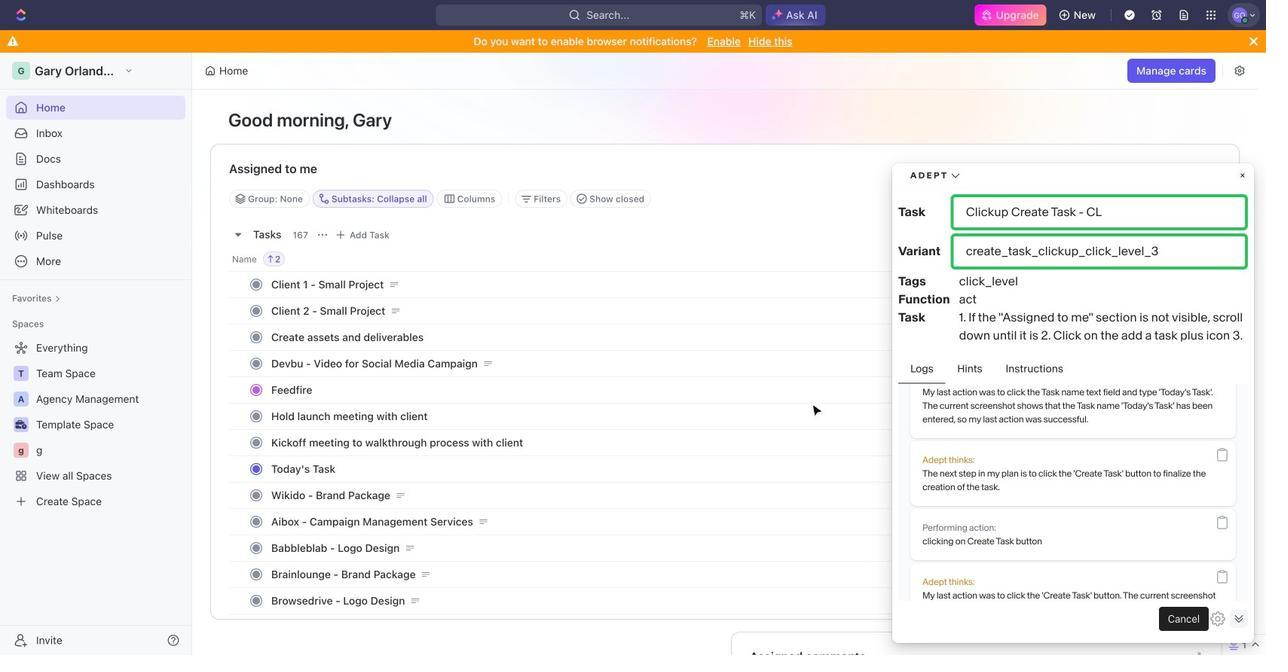 Task type: locate. For each thing, give the bounding box(es) containing it.
tree
[[6, 336, 185, 514]]

sidebar navigation
[[0, 53, 195, 656]]

gary orlando's workspace, , element
[[12, 62, 30, 80]]

team space, , element
[[14, 366, 29, 381]]

agency management, , element
[[14, 392, 29, 407]]



Task type: vqa. For each thing, say whether or not it's contained in the screenshot.
business time image
yes



Task type: describe. For each thing, give the bounding box(es) containing it.
Search tasks... text field
[[1008, 188, 1158, 210]]

business time image
[[15, 421, 27, 430]]

g, , element
[[14, 443, 29, 458]]

tree inside the sidebar navigation
[[6, 336, 185, 514]]



